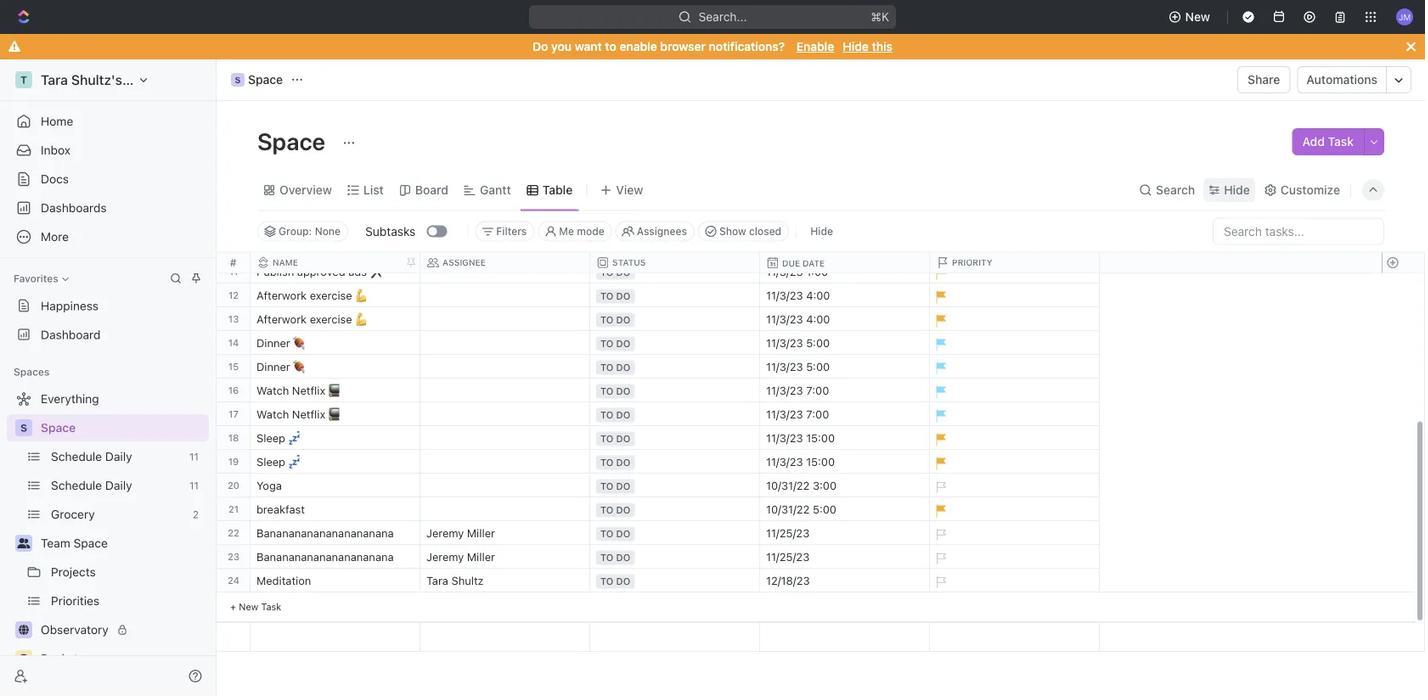 Task type: vqa. For each thing, say whether or not it's contained in the screenshot.
How to use this template:
no



Task type: describe. For each thing, give the bounding box(es) containing it.
1 daily from the top
[[105, 450, 132, 464]]

grid containing 11/3/23 1:00
[[209, 22, 1426, 653]]

assignee button
[[421, 257, 591, 269]]

2 sleep 💤 from the top
[[257, 456, 300, 469]]

schedule for second "schedule daily" link from the top
[[51, 479, 102, 493]]

overview link
[[276, 178, 332, 202]]

s space
[[235, 73, 283, 87]]

3 row group from the left
[[1374, 22, 1416, 623]]

jeremy miller for first the jeremy miller cell from the top
[[427, 527, 495, 540]]

11/3/23 4:00 cell for to do cell for 9th cell from the bottom
[[760, 308, 930, 331]]

set priority image for 12/18/23
[[928, 570, 953, 596]]

exercise for 13
[[310, 313, 352, 326]]

browser
[[661, 40, 706, 54]]

to do cell for tenth cell from the bottom of the page
[[591, 284, 760, 307]]

grocery
[[51, 508, 95, 522]]

grocery link
[[51, 501, 186, 528]]

2 schedule daily from the top
[[51, 479, 132, 493]]

table link
[[539, 178, 573, 202]]

add task
[[1303, 135, 1354, 149]]

12
[[228, 290, 239, 301]]

t
[[20, 74, 27, 86]]

to do for fourth cell from the bottom
[[601, 434, 631, 445]]

21
[[228, 504, 239, 515]]

do for tenth cell from the top
[[616, 481, 631, 492]]

enable
[[620, 40, 657, 54]]

to do cell for fourth cell from the bottom
[[591, 427, 760, 449]]

afterwork for 12
[[257, 289, 307, 302]]

docs link
[[7, 166, 209, 193]]

7:00 for 11/3/23 7:00 cell related to to do cell for 6th cell from the top of the page
[[806, 384, 830, 397]]

13
[[228, 314, 239, 325]]

priority
[[952, 258, 993, 268]]

do for 6th cell from the top of the page
[[616, 386, 631, 397]]

# row
[[217, 253, 424, 273]]

4 cell from the top
[[421, 331, 591, 354]]

to do for 9th cell from the bottom
[[601, 315, 631, 326]]

11/3/23 5:00 cell for to do cell associated with fourth cell
[[760, 331, 930, 354]]

netflix for 16
[[292, 384, 326, 397]]

press space to select this row. row containing 11
[[217, 260, 421, 284]]

search button
[[1134, 178, 1201, 202]]

10/31/22 for 10/31/22 5:00
[[766, 503, 810, 516]]

watch netflix 📺 for 16
[[257, 384, 340, 397]]

everything link
[[7, 386, 206, 413]]

1 sleep 💤 from the top
[[257, 432, 300, 445]]

list link
[[360, 178, 384, 202]]

hide button
[[1204, 178, 1256, 202]]

4:00 for 9th cell from the bottom
[[806, 313, 831, 326]]

group: none
[[279, 226, 341, 237]]

comment image
[[19, 654, 29, 664]]

20
[[228, 480, 240, 491]]

automations button
[[1299, 67, 1387, 93]]

15:00 for 11/3/23 15:00 cell related to fourth cell from the bottom
[[806, 432, 835, 445]]

11/3/23 for to do cell for fourth cell from the bottom
[[766, 432, 803, 445]]

7 cell from the top
[[421, 403, 591, 426]]

11/3/23 for tenth cell from the bottom of the page to do cell
[[766, 289, 803, 302]]

11/3/23 7:00 for fifth cell from the bottom
[[766, 408, 830, 421]]

24
[[228, 575, 240, 586]]

11 for 2nd "schedule daily" link from the bottom of the tree containing everything
[[189, 451, 199, 463]]

meditation
[[257, 575, 311, 588]]

name column header
[[251, 253, 424, 273]]

11/3/23 7:00 cell for to do cell corresponding to fifth cell from the bottom
[[760, 403, 930, 426]]

to do cell for 9th cell
[[591, 450, 760, 473]]

1 schedule daily from the top
[[51, 450, 132, 464]]

11/3/23 15:00 for to do cell for fourth cell from the bottom
[[766, 432, 835, 445]]

inbox
[[41, 143, 71, 157]]

tara shultz's workspace
[[41, 72, 196, 88]]

board
[[415, 183, 449, 197]]

new task
[[239, 602, 282, 613]]

to do cell for tara shultz cell
[[591, 569, 760, 592]]

⌘k
[[871, 10, 890, 24]]

docs
[[41, 172, 69, 186]]

rockstar
[[41, 652, 89, 666]]

17
[[229, 409, 239, 420]]

15
[[228, 361, 239, 372]]

group:
[[279, 226, 312, 237]]

space link
[[41, 415, 206, 442]]

name
[[273, 258, 298, 268]]

me mode button
[[538, 221, 612, 242]]

do for 9th cell
[[616, 458, 631, 469]]

1 sleep from the top
[[257, 432, 285, 445]]

me
[[559, 226, 574, 237]]

user group image
[[17, 539, 30, 549]]

do for first the jeremy miller cell from the bottom
[[616, 553, 631, 564]]

to do cell for 1st cell from the bottom of the page
[[591, 498, 760, 521]]

#
[[230, 257, 237, 269]]

assignees
[[637, 226, 687, 237]]

to do cell for tenth cell from the top
[[591, 474, 760, 497]]

row group containing afterwork exercise 💪
[[209, 22, 421, 623]]

banananananananananana for 23
[[257, 551, 394, 564]]

11/3/23 for to do cell associated with fourth cell
[[766, 337, 803, 350]]

due date column header
[[760, 253, 934, 274]]

due date button
[[760, 257, 930, 269]]

1 jeremy miller cell from the top
[[421, 522, 591, 545]]

1 schedule daily link from the top
[[51, 444, 183, 471]]

me mode
[[559, 226, 605, 237]]

this
[[872, 40, 893, 54]]

do for tara shultz cell
[[616, 576, 631, 588]]

closed
[[749, 226, 782, 237]]

team space
[[41, 537, 108, 551]]

11/3/23 4:00 cell for tenth cell from the bottom of the page to do cell
[[760, 284, 930, 307]]

5:00 for fourth cell
[[806, 337, 830, 350]]

customize
[[1281, 183, 1341, 197]]

to do for 9th cell
[[601, 458, 631, 469]]

due date
[[783, 258, 825, 268]]

5:00 for 5th cell
[[806, 361, 830, 373]]

📺 for 17
[[329, 408, 340, 421]]

do
[[533, 40, 548, 54]]

12/18/23 cell
[[760, 569, 930, 592]]

press space to select this row. row containing meditation
[[217, 569, 421, 593]]

search...
[[699, 10, 747, 24]]

do for 11th cell from the bottom
[[616, 267, 631, 278]]

press space to select this row. row containing breakfast
[[217, 498, 421, 522]]

10/31/22 5:00 cell
[[760, 498, 930, 521]]

do for fifth cell from the bottom
[[616, 410, 631, 421]]

hide inside button
[[811, 226, 833, 237]]

to do cell for 6th cell from the top of the page
[[591, 379, 760, 402]]

💪 for 12
[[355, 289, 366, 302]]

🍖 for 14
[[293, 337, 304, 350]]

press space to select this row. row containing tara shultz
[[421, 569, 1100, 596]]

new button
[[1162, 3, 1221, 31]]

19
[[228, 456, 239, 467]]

date
[[803, 258, 825, 268]]

favorites button
[[7, 268, 75, 289]]

set priority element for tara shultz cell
[[928, 570, 953, 596]]

none
[[315, 226, 341, 237]]

8 cell from the top
[[421, 427, 591, 449]]

gantt link
[[477, 178, 511, 202]]

9 cell from the top
[[421, 450, 591, 473]]

search
[[1156, 183, 1196, 197]]

projects
[[51, 565, 96, 579]]

breakfast
[[257, 503, 305, 516]]

add task button
[[1293, 128, 1365, 155]]

12 to do from the top
[[601, 529, 631, 540]]

view button
[[594, 178, 649, 202]]

to do for 5th cell
[[601, 362, 631, 373]]

do for tenth cell from the bottom of the page
[[616, 291, 631, 302]]

to do for tenth cell from the top
[[601, 481, 631, 492]]

11/3/23 1:00 cell
[[760, 260, 930, 283]]

press space to select this row. row containing 10/31/22 3:00
[[421, 474, 1100, 500]]

banananananananananana for 22
[[257, 527, 394, 540]]

12/18/23
[[766, 575, 810, 588]]

10/31/22 for 10/31/22 3:00
[[766, 480, 810, 492]]

assignee
[[443, 258, 486, 268]]

automations
[[1307, 73, 1378, 87]]

11/3/23 for to do cell for 11th cell from the bottom
[[766, 266, 803, 278]]

favorites
[[14, 273, 58, 285]]

view
[[616, 183, 643, 197]]

new for new task
[[239, 602, 259, 613]]

share button
[[1238, 66, 1291, 93]]

jeremy miller for first the jeremy miller cell from the bottom
[[427, 551, 495, 564]]

want
[[575, 40, 602, 54]]

tara shultz cell
[[421, 569, 591, 592]]

team
[[41, 537, 70, 551]]

workspace
[[126, 72, 196, 88]]

show
[[720, 226, 747, 237]]

space, , element inside tree
[[15, 420, 32, 437]]

11/3/23 4:00 for 9th cell from the bottom
[[766, 313, 831, 326]]

s for s
[[20, 422, 27, 434]]

to do cell for fifth cell from the bottom
[[591, 403, 760, 426]]

name button
[[251, 257, 421, 269]]

priority column header
[[930, 253, 1104, 273]]

hide button
[[804, 221, 840, 242]]

2 cell from the top
[[421, 284, 591, 307]]

16
[[228, 385, 239, 396]]

13 to do from the top
[[601, 553, 631, 564]]

dashboards
[[41, 201, 107, 215]]

tara for tara shultz's workspace
[[41, 72, 68, 88]]

hide inside dropdown button
[[1225, 183, 1251, 197]]

2 miller from the top
[[467, 551, 495, 564]]

to do cell for 11th cell from the bottom
[[591, 260, 760, 283]]

add
[[1303, 135, 1325, 149]]

set priority image for 11/25/23
[[928, 523, 953, 548]]



Task type: locate. For each thing, give the bounding box(es) containing it.
row
[[421, 253, 1104, 274]]

do you want to enable browser notifications? enable hide this
[[533, 40, 893, 54]]

11/3/23
[[766, 266, 803, 278], [766, 289, 803, 302], [766, 313, 803, 326], [766, 337, 803, 350], [766, 361, 803, 373], [766, 384, 803, 397], [766, 408, 803, 421], [766, 432, 803, 445], [766, 456, 803, 469]]

set priority image
[[928, 523, 953, 548], [928, 570, 953, 596]]

1 vertical spatial 🍖
[[293, 361, 304, 373]]

2 afterwork exercise 💪 from the top
[[257, 313, 366, 326]]

0 horizontal spatial space, , element
[[15, 420, 32, 437]]

💪
[[355, 289, 366, 302], [355, 313, 366, 326]]

🍖 right 15
[[293, 361, 304, 373]]

set priority image
[[928, 475, 953, 500], [928, 546, 953, 572]]

1 vertical spatial sleep
[[257, 456, 285, 469]]

0 vertical spatial miller
[[467, 527, 495, 540]]

1 vertical spatial space, , element
[[15, 420, 32, 437]]

11/3/23 7:00 for 6th cell from the top of the page
[[766, 384, 830, 397]]

2 netflix from the top
[[292, 408, 326, 421]]

0 vertical spatial space, , element
[[231, 73, 245, 87]]

cell
[[421, 260, 591, 283], [421, 284, 591, 307], [421, 308, 591, 331], [421, 331, 591, 354], [421, 355, 591, 378], [421, 379, 591, 402], [421, 403, 591, 426], [421, 427, 591, 449], [421, 450, 591, 473], [421, 474, 591, 497], [421, 498, 591, 521]]

11/3/23 for to do cell for 9th cell from the bottom
[[766, 313, 803, 326]]

s inside s space
[[235, 75, 241, 85]]

0 vertical spatial exercise
[[310, 289, 352, 302]]

1 horizontal spatial task
[[1329, 135, 1354, 149]]

2 to do cell from the top
[[591, 284, 760, 307]]

to do for 6th cell from the top of the page
[[601, 386, 631, 397]]

tree containing everything
[[7, 386, 209, 697]]

due
[[783, 258, 801, 268]]

tara
[[41, 72, 68, 88], [427, 575, 449, 588]]

globe image
[[19, 625, 29, 636]]

home
[[41, 114, 73, 128]]

1 4:00 from the top
[[806, 289, 831, 302]]

7 to do cell from the top
[[591, 403, 760, 426]]

🍖 for 15
[[293, 361, 304, 373]]

2
[[193, 509, 199, 521]]

to do cell for first the jeremy miller cell from the bottom
[[591, 545, 760, 568]]

0 vertical spatial 10/31/22
[[766, 480, 810, 492]]

1 vertical spatial 11/3/23 7:00
[[766, 408, 830, 421]]

2 schedule daily link from the top
[[51, 472, 183, 500]]

schedule daily up grocery
[[51, 479, 132, 493]]

schedule down space link
[[51, 450, 102, 464]]

set priority image inside press space to select this row. row
[[928, 570, 953, 596]]

jeremy miller cell
[[421, 522, 591, 545], [421, 545, 591, 568]]

tree inside sidebar 'navigation'
[[7, 386, 209, 697]]

5 do from the top
[[616, 362, 631, 373]]

0 vertical spatial 11/3/23 5:00
[[766, 337, 830, 350]]

11/25/23 cell down 10/31/22 5:00 cell
[[760, 522, 930, 545]]

banananananananananana down the "breakfast"
[[257, 527, 394, 540]]

11/25/23 cell
[[760, 522, 930, 545], [760, 545, 930, 568]]

2 exercise from the top
[[310, 313, 352, 326]]

status
[[613, 258, 646, 268]]

dinner 🍖 right 15
[[257, 361, 304, 373]]

task for new task
[[261, 602, 282, 613]]

2 horizontal spatial hide
[[1225, 183, 1251, 197]]

11/3/23 15:00 for to do cell corresponding to 9th cell
[[766, 456, 835, 469]]

space
[[248, 73, 283, 87], [257, 127, 331, 155], [41, 421, 76, 435], [74, 537, 108, 551]]

1 cell from the top
[[421, 260, 591, 283]]

0 vertical spatial dinner 🍖
[[257, 337, 304, 350]]

to do for fourth cell
[[601, 339, 631, 350]]

4 to do cell from the top
[[591, 331, 760, 354]]

1 11/3/23 from the top
[[766, 266, 803, 278]]

rockstar link
[[41, 646, 206, 673]]

jeremy for first the jeremy miller cell from the bottom
[[427, 551, 464, 564]]

1 watch netflix 📺 from the top
[[257, 384, 340, 397]]

11 up 2
[[189, 480, 199, 492]]

10 to do from the top
[[601, 481, 631, 492]]

10/31/22 3:00 cell
[[760, 474, 930, 497]]

daily up grocery link
[[105, 479, 132, 493]]

tree
[[7, 386, 209, 697]]

netflix right 17
[[292, 408, 326, 421]]

do for first the jeremy miller cell from the top
[[616, 529, 631, 540]]

0 vertical spatial schedule
[[51, 450, 102, 464]]

1 vertical spatial tara
[[427, 575, 449, 588]]

dinner right 14
[[257, 337, 290, 350]]

task down meditation
[[261, 602, 282, 613]]

0 vertical spatial schedule daily link
[[51, 444, 183, 471]]

daily
[[105, 450, 132, 464], [105, 479, 132, 493]]

shultz's
[[71, 72, 122, 88]]

23
[[228, 551, 240, 562]]

1 15:00 from the top
[[806, 432, 835, 445]]

0 vertical spatial set priority image
[[928, 475, 953, 500]]

1 11/3/23 4:00 cell from the top
[[760, 284, 930, 307]]

0 vertical spatial afterwork exercise 💪
[[257, 289, 366, 302]]

watch for 17
[[257, 408, 289, 421]]

11/3/23 5:00 for to do cell associated with fourth cell
[[766, 337, 830, 350]]

1 afterwork exercise 💪 from the top
[[257, 289, 366, 302]]

11/3/23 for to do cell corresponding to fifth cell from the bottom
[[766, 408, 803, 421]]

0 vertical spatial 11
[[229, 266, 238, 277]]

1 do from the top
[[616, 267, 631, 278]]

schedule daily link down space link
[[51, 444, 183, 471]]

2 afterwork from the top
[[257, 313, 307, 326]]

🍖 right 14
[[293, 337, 304, 350]]

0 vertical spatial 4:00
[[806, 289, 831, 302]]

13 to do cell from the top
[[591, 545, 760, 568]]

0 vertical spatial banananananananananana
[[257, 527, 394, 540]]

8 do from the top
[[616, 434, 631, 445]]

0 vertical spatial 7:00
[[806, 384, 830, 397]]

2 11/25/23 cell from the top
[[760, 545, 930, 568]]

1 vertical spatial 11/3/23 15:00
[[766, 456, 835, 469]]

to do for tenth cell from the bottom of the page
[[601, 291, 631, 302]]

0 vertical spatial task
[[1329, 135, 1354, 149]]

sidebar navigation
[[0, 59, 220, 697]]

home link
[[7, 108, 209, 135]]

1 vertical spatial jeremy miller
[[427, 551, 495, 564]]

0 vertical spatial 💪
[[355, 289, 366, 302]]

task inside 'button'
[[1329, 135, 1354, 149]]

filters button
[[475, 221, 535, 242]]

🍖
[[293, 337, 304, 350], [293, 361, 304, 373]]

1 set priority element from the top
[[928, 475, 953, 500]]

1 vertical spatial netflix
[[292, 408, 326, 421]]

show closed
[[720, 226, 782, 237]]

mode
[[577, 226, 605, 237]]

status column header
[[591, 253, 764, 273]]

1 vertical spatial jeremy
[[427, 551, 464, 564]]

7 to do from the top
[[601, 410, 631, 421]]

1 11/25/23 from the top
[[766, 527, 810, 540]]

0 horizontal spatial s
[[20, 422, 27, 434]]

tara left shultz
[[427, 575, 449, 588]]

observatory link
[[41, 617, 206, 644]]

2 sleep from the top
[[257, 456, 285, 469]]

11/3/23 for to do cell corresponding to 9th cell
[[766, 456, 803, 469]]

1 vertical spatial 11/3/23 15:00 cell
[[760, 450, 930, 473]]

space, , element down spaces
[[15, 420, 32, 437]]

0 vertical spatial 11/3/23 15:00 cell
[[760, 427, 930, 449]]

0 vertical spatial s
[[235, 75, 241, 85]]

do for 5th cell
[[616, 362, 631, 373]]

11/3/23 for to do cell for 6th cell from the top of the page
[[766, 384, 803, 397]]

tara right t
[[41, 72, 68, 88]]

4:00 for tenth cell from the bottom of the page
[[806, 289, 831, 302]]

10/31/22 up 10/31/22 5:00
[[766, 480, 810, 492]]

2 11/3/23 5:00 cell from the top
[[760, 355, 930, 378]]

do for 9th cell from the bottom
[[616, 315, 631, 326]]

1 horizontal spatial tara
[[427, 575, 449, 588]]

show closed button
[[698, 221, 789, 242]]

press space to select this row. row containing 10/31/22 5:00
[[421, 498, 1100, 524]]

7:00 for to do cell corresponding to fifth cell from the bottom's 11/3/23 7:00 cell
[[806, 408, 830, 421]]

set priority element
[[928, 475, 953, 500], [928, 523, 953, 548], [928, 546, 953, 572], [928, 570, 953, 596]]

10 do from the top
[[616, 481, 631, 492]]

3 to do from the top
[[601, 315, 631, 326]]

daily down space link
[[105, 450, 132, 464]]

afterwork down name
[[257, 289, 307, 302]]

2 schedule from the top
[[51, 479, 102, 493]]

more
[[41, 230, 69, 244]]

1 horizontal spatial new
[[1186, 10, 1211, 24]]

5 cell from the top
[[421, 355, 591, 378]]

1 vertical spatial watch netflix 📺
[[257, 408, 340, 421]]

schedule daily link
[[51, 444, 183, 471], [51, 472, 183, 500]]

11 to do cell from the top
[[591, 498, 760, 521]]

2 📺 from the top
[[329, 408, 340, 421]]

dropdown menu image
[[760, 624, 930, 652]]

yoga
[[257, 480, 282, 492]]

team space link
[[41, 530, 206, 557]]

netflix right 16
[[292, 384, 326, 397]]

11/3/23 inside 11/3/23 1:00 cell
[[766, 266, 803, 278]]

dinner 🍖 right 14
[[257, 337, 304, 350]]

to do
[[601, 267, 631, 278], [601, 291, 631, 302], [601, 315, 631, 326], [601, 339, 631, 350], [601, 362, 631, 373], [601, 386, 631, 397], [601, 410, 631, 421], [601, 434, 631, 445], [601, 458, 631, 469], [601, 481, 631, 492], [601, 505, 631, 516], [601, 529, 631, 540], [601, 553, 631, 564], [601, 576, 631, 588]]

3:00
[[813, 480, 837, 492]]

schedule for 2nd "schedule daily" link from the bottom of the tree containing everything
[[51, 450, 102, 464]]

1 vertical spatial 📺
[[329, 408, 340, 421]]

0 vertical spatial hide
[[843, 40, 869, 54]]

row containing assignee
[[421, 253, 1104, 274]]

11/3/23 15:00 cell for fourth cell from the bottom
[[760, 427, 930, 449]]

11/3/23 4:00
[[766, 289, 831, 302], [766, 313, 831, 326]]

11/3/23 5:00
[[766, 337, 830, 350], [766, 361, 830, 373]]

jm button
[[1392, 3, 1419, 31]]

1 vertical spatial schedule
[[51, 479, 102, 493]]

new inside button
[[1186, 10, 1211, 24]]

1 vertical spatial exercise
[[310, 313, 352, 326]]

10/31/22 3:00
[[766, 480, 837, 492]]

4 11/3/23 from the top
[[766, 337, 803, 350]]

10/31/22 down 10/31/22 3:00
[[766, 503, 810, 516]]

0 horizontal spatial task
[[261, 602, 282, 613]]

notifications?
[[709, 40, 785, 54]]

11/25/23 cell up 12/18/23 cell
[[760, 545, 930, 568]]

1 11/3/23 15:00 cell from the top
[[760, 427, 930, 449]]

11/3/23 15:00 cell
[[760, 427, 930, 449], [760, 450, 930, 473]]

0 vertical spatial sleep 💤
[[257, 432, 300, 445]]

to do cell for 9th cell from the bottom
[[591, 308, 760, 331]]

do for fourth cell
[[616, 339, 631, 350]]

12 to do cell from the top
[[591, 522, 760, 545]]

priorities link
[[51, 588, 206, 615]]

dinner for 14
[[257, 337, 290, 350]]

0 vertical spatial 15:00
[[806, 432, 835, 445]]

1 vertical spatial afterwork exercise 💪
[[257, 313, 366, 326]]

view button
[[594, 170, 649, 210]]

priorities
[[51, 594, 100, 608]]

3 cell from the top
[[421, 308, 591, 331]]

watch netflix 📺 right 17
[[257, 408, 340, 421]]

observatory
[[41, 623, 109, 637]]

watch right 17
[[257, 408, 289, 421]]

4 set priority element from the top
[[928, 570, 953, 596]]

set priority image for 10/31/22 3:00
[[928, 475, 953, 500]]

space, , element right workspace
[[231, 73, 245, 87]]

1 vertical spatial task
[[261, 602, 282, 613]]

afterwork exercise 💪 for 12
[[257, 289, 366, 302]]

4:00
[[806, 289, 831, 302], [806, 313, 831, 326]]

Search tasks... text field
[[1214, 219, 1384, 244]]

grid
[[209, 22, 1426, 653]]

1 vertical spatial s
[[20, 422, 27, 434]]

exercise
[[310, 289, 352, 302], [310, 313, 352, 326]]

new for new
[[1186, 10, 1211, 24]]

1 11/3/23 4:00 from the top
[[766, 289, 831, 302]]

subtasks
[[365, 224, 416, 238]]

0 vertical spatial 💤
[[289, 432, 300, 445]]

row group containing 11/3/23 1:00
[[421, 22, 1100, 623]]

set priority element for first the jeremy miller cell from the top
[[928, 523, 953, 548]]

0 vertical spatial jeremy miller
[[427, 527, 495, 540]]

dinner right 15
[[257, 361, 290, 373]]

1 vertical spatial 11/3/23 7:00 cell
[[760, 403, 930, 426]]

11 up 12 on the top left of the page
[[229, 266, 238, 277]]

0 vertical spatial 5:00
[[806, 337, 830, 350]]

11/3/23 15:00 cell for 9th cell
[[760, 450, 930, 473]]

set priority image inside press space to select this row. row
[[928, 475, 953, 500]]

1 banananananananananana from the top
[[257, 527, 394, 540]]

1 miller from the top
[[467, 527, 495, 540]]

to do cell for 5th cell
[[591, 355, 760, 378]]

2 daily from the top
[[105, 479, 132, 493]]

tara shultz
[[427, 575, 484, 588]]

watch right 16
[[257, 384, 289, 397]]

11/3/23 for to do cell related to 5th cell
[[766, 361, 803, 373]]

9 do from the top
[[616, 458, 631, 469]]

0 vertical spatial watch
[[257, 384, 289, 397]]

0 vertical spatial 11/3/23 15:00
[[766, 432, 835, 445]]

spaces
[[14, 366, 50, 378]]

11/3/23 5:00 cell
[[760, 331, 930, 354], [760, 355, 930, 378]]

1 11/3/23 7:00 from the top
[[766, 384, 830, 397]]

do
[[616, 267, 631, 278], [616, 291, 631, 302], [616, 315, 631, 326], [616, 339, 631, 350], [616, 362, 631, 373], [616, 386, 631, 397], [616, 410, 631, 421], [616, 434, 631, 445], [616, 458, 631, 469], [616, 481, 631, 492], [616, 505, 631, 516], [616, 529, 631, 540], [616, 553, 631, 564], [616, 576, 631, 588]]

afterwork exercise 💪 for 13
[[257, 313, 366, 326]]

1 horizontal spatial s
[[235, 75, 241, 85]]

1 vertical spatial jeremy miller cell
[[421, 545, 591, 568]]

0 vertical spatial schedule daily
[[51, 450, 132, 464]]

set priority element for first the jeremy miller cell from the bottom
[[928, 546, 953, 572]]

2 10/31/22 from the top
[[766, 503, 810, 516]]

1 vertical spatial banananananananananana
[[257, 551, 394, 564]]

set priority element for tenth cell from the top
[[928, 475, 953, 500]]

0 vertical spatial 🍖
[[293, 337, 304, 350]]

dinner 🍖 for 15
[[257, 361, 304, 373]]

10/31/22 5:00
[[766, 503, 837, 516]]

2 dinner 🍖 from the top
[[257, 361, 304, 373]]

0 vertical spatial afterwork
[[257, 289, 307, 302]]

to do for 1st cell from the bottom of the page
[[601, 505, 631, 516]]

overview
[[280, 183, 332, 197]]

schedule up grocery
[[51, 479, 102, 493]]

2 set priority image from the top
[[928, 570, 953, 596]]

2 jeremy miller cell from the top
[[421, 545, 591, 568]]

1 vertical spatial afterwork
[[257, 313, 307, 326]]

1 exercise from the top
[[310, 289, 352, 302]]

gantt
[[480, 183, 511, 197]]

to do for 11th cell from the bottom
[[601, 267, 631, 278]]

hide up date on the top right of the page
[[811, 226, 833, 237]]

2 watch netflix 📺 from the top
[[257, 408, 340, 421]]

1 vertical spatial 10/31/22
[[766, 503, 810, 516]]

0 horizontal spatial new
[[239, 602, 259, 613]]

1 vertical spatial sleep 💤
[[257, 456, 300, 469]]

2 💤 from the top
[[289, 456, 300, 469]]

assignee column header
[[421, 253, 594, 273]]

11/3/23 4:00 cell
[[760, 284, 930, 307], [760, 308, 930, 331]]

happiness link
[[7, 292, 209, 319]]

press space to select this row. row
[[217, 260, 421, 284], [421, 260, 1100, 286], [1374, 260, 1416, 284], [217, 284, 421, 308], [421, 284, 1100, 310], [1374, 284, 1416, 308], [217, 308, 421, 331], [421, 308, 1100, 334], [1374, 308, 1416, 331], [217, 331, 421, 355], [421, 331, 1100, 358], [1374, 331, 1416, 355], [217, 355, 421, 379], [421, 355, 1100, 381], [1374, 355, 1416, 379], [217, 379, 421, 403], [421, 379, 1100, 405], [1374, 379, 1416, 403], [217, 403, 421, 427], [421, 403, 1100, 429], [1374, 403, 1416, 427], [209, 427, 421, 450], [421, 427, 1100, 453], [1374, 427, 1416, 450], [217, 450, 421, 474], [421, 450, 1100, 477], [1374, 450, 1416, 474], [217, 474, 421, 498], [421, 474, 1100, 500], [1374, 474, 1416, 498], [217, 498, 421, 522], [421, 498, 1100, 524], [1374, 498, 1416, 522], [217, 522, 421, 545], [421, 522, 1100, 548], [1374, 522, 1416, 545], [217, 545, 421, 569], [421, 545, 1100, 572], [1374, 545, 1416, 569], [217, 569, 421, 593], [421, 569, 1100, 596], [1374, 569, 1416, 593], [217, 624, 421, 653], [421, 624, 1100, 653], [1382, 624, 1425, 653]]

task for add task
[[1329, 135, 1354, 149]]

11/25/23 for to do cell for first the jeremy miller cell from the top
[[766, 527, 810, 540]]

share
[[1248, 73, 1281, 87]]

1 11/3/23 7:00 cell from the top
[[760, 379, 930, 402]]

afterwork right 13
[[257, 313, 307, 326]]

2 11/3/23 7:00 cell from the top
[[760, 403, 930, 426]]

exercise for 12
[[310, 289, 352, 302]]

hide right search
[[1225, 183, 1251, 197]]

8 11/3/23 from the top
[[766, 432, 803, 445]]

tara for tara shultz
[[427, 575, 449, 588]]

1 vertical spatial 💤
[[289, 456, 300, 469]]

0 horizontal spatial hide
[[811, 226, 833, 237]]

5:00 inside cell
[[813, 503, 837, 516]]

11/25/23 up 12/18/23
[[766, 551, 810, 564]]

filters
[[496, 226, 527, 237]]

dashboard link
[[7, 321, 209, 348]]

0 vertical spatial set priority image
[[928, 523, 953, 548]]

0 horizontal spatial tara
[[41, 72, 68, 88]]

new
[[1186, 10, 1211, 24], [239, 602, 259, 613]]

1 vertical spatial 5:00
[[806, 361, 830, 373]]

1 vertical spatial set priority image
[[928, 546, 953, 572]]

5:00
[[806, 337, 830, 350], [806, 361, 830, 373], [813, 503, 837, 516]]

1 vertical spatial 11/25/23 cell
[[760, 545, 930, 568]]

1 jeremy miller from the top
[[427, 527, 495, 540]]

row group
[[209, 22, 421, 623], [421, 22, 1100, 623], [1374, 22, 1416, 623]]

1 dinner from the top
[[257, 337, 290, 350]]

5 to do from the top
[[601, 362, 631, 373]]

11/3/23 1:00
[[766, 266, 829, 278]]

1 dinner 🍖 from the top
[[257, 337, 304, 350]]

set priority image for 11/25/23
[[928, 546, 953, 572]]

1 vertical spatial miller
[[467, 551, 495, 564]]

1 watch from the top
[[257, 384, 289, 397]]

0 vertical spatial 11/25/23
[[766, 527, 810, 540]]

list
[[364, 183, 384, 197]]

1 vertical spatial 4:00
[[806, 313, 831, 326]]

dinner for 15
[[257, 361, 290, 373]]

1:00
[[806, 266, 829, 278]]

1 vertical spatial 11/25/23
[[766, 551, 810, 564]]

1 vertical spatial 11/3/23 4:00 cell
[[760, 308, 930, 331]]

11/25/23 for to do cell for first the jeremy miller cell from the bottom
[[766, 551, 810, 564]]

2 vertical spatial 5:00
[[813, 503, 837, 516]]

1 vertical spatial 7:00
[[806, 408, 830, 421]]

to do cell for fourth cell
[[591, 331, 760, 354]]

1 📺 from the top
[[329, 384, 340, 397]]

3 to do cell from the top
[[591, 308, 760, 331]]

11 inside press space to select this row. row
[[229, 266, 238, 277]]

netflix for 17
[[292, 408, 326, 421]]

tara inside sidebar 'navigation'
[[41, 72, 68, 88]]

9 to do from the top
[[601, 458, 631, 469]]

schedule daily down space link
[[51, 450, 132, 464]]

subtasks button
[[359, 218, 427, 245]]

7 do from the top
[[616, 410, 631, 421]]

sleep 💤
[[257, 432, 300, 445], [257, 456, 300, 469]]

0 vertical spatial 11/25/23 cell
[[760, 522, 930, 545]]

14 to do cell from the top
[[591, 569, 760, 592]]

s for s space
[[235, 75, 241, 85]]

watch
[[257, 384, 289, 397], [257, 408, 289, 421]]

new inside grid
[[239, 602, 259, 613]]

1 vertical spatial 11/3/23 4:00
[[766, 313, 831, 326]]

enable
[[797, 40, 835, 54]]

watch for 16
[[257, 384, 289, 397]]

1 vertical spatial schedule daily
[[51, 479, 132, 493]]

s right workspace
[[235, 75, 241, 85]]

1 11/3/23 5:00 from the top
[[766, 337, 830, 350]]

💪 for 13
[[355, 313, 366, 326]]

press space to select this row. row containing yoga
[[217, 474, 421, 498]]

1 to do from the top
[[601, 267, 631, 278]]

14
[[228, 337, 239, 348]]

0 vertical spatial dinner
[[257, 337, 290, 350]]

banananananananananana up meditation
[[257, 551, 394, 564]]

2 11/3/23 15:00 from the top
[[766, 456, 835, 469]]

10 to do cell from the top
[[591, 474, 760, 497]]

press space to select this row. row containing 11/3/23 1:00
[[421, 260, 1100, 286]]

6 cell from the top
[[421, 379, 591, 402]]

0 vertical spatial 📺
[[329, 384, 340, 397]]

hide
[[843, 40, 869, 54], [1225, 183, 1251, 197], [811, 226, 833, 237]]

5 to do cell from the top
[[591, 355, 760, 378]]

1 vertical spatial dinner
[[257, 361, 290, 373]]

1 💪 from the top
[[355, 289, 366, 302]]

to do for tara shultz cell
[[601, 576, 631, 588]]

dashboards link
[[7, 195, 209, 222]]

1 vertical spatial 11
[[189, 451, 199, 463]]

11 cell from the top
[[421, 498, 591, 521]]

11 for second "schedule daily" link from the top
[[189, 480, 199, 492]]

11/25/23 down 10/31/22 5:00
[[766, 527, 810, 540]]

2 15:00 from the top
[[806, 456, 835, 469]]

13 do from the top
[[616, 553, 631, 564]]

0 vertical spatial jeremy
[[427, 527, 464, 540]]

1 vertical spatial hide
[[1225, 183, 1251, 197]]

📺 for 16
[[329, 384, 340, 397]]

everything
[[41, 392, 99, 406]]

11/3/23 4:00 for tenth cell from the bottom of the page
[[766, 289, 831, 302]]

board link
[[412, 178, 449, 202]]

0 vertical spatial 11/3/23 4:00 cell
[[760, 284, 930, 307]]

1 vertical spatial 15:00
[[806, 456, 835, 469]]

3 set priority element from the top
[[928, 546, 953, 572]]

2 4:00 from the top
[[806, 313, 831, 326]]

banananananananananana
[[257, 527, 394, 540], [257, 551, 394, 564]]

1 horizontal spatial hide
[[843, 40, 869, 54]]

space, , element
[[231, 73, 245, 87], [15, 420, 32, 437]]

projects link
[[51, 559, 206, 586]]

15:00 for 11/3/23 15:00 cell for 9th cell
[[806, 456, 835, 469]]

1 vertical spatial new
[[239, 602, 259, 613]]

2 11/3/23 from the top
[[766, 289, 803, 302]]

11/25/23 cell for first the jeremy miller cell from the top set priority element
[[760, 522, 930, 545]]

task right 'add'
[[1329, 135, 1354, 149]]

s inside tree
[[20, 422, 27, 434]]

jeremy miller
[[427, 527, 495, 540], [427, 551, 495, 564]]

11/3/23 7:00 cell
[[760, 379, 930, 402], [760, 403, 930, 426]]

s down spaces
[[20, 422, 27, 434]]

0 vertical spatial netflix
[[292, 384, 326, 397]]

1 vertical spatial watch
[[257, 408, 289, 421]]

12 do from the top
[[616, 529, 631, 540]]

0 vertical spatial 11/3/23 4:00
[[766, 289, 831, 302]]

assignees button
[[616, 221, 695, 242]]

11 left the 19
[[189, 451, 199, 463]]

do for fourth cell from the bottom
[[616, 434, 631, 445]]

to do for fifth cell from the bottom
[[601, 410, 631, 421]]

0 vertical spatial 11/3/23 5:00 cell
[[760, 331, 930, 354]]

8 to do from the top
[[601, 434, 631, 445]]

0 vertical spatial new
[[1186, 10, 1211, 24]]

tara shultz's workspace, , element
[[15, 71, 32, 88]]

1 💤 from the top
[[289, 432, 300, 445]]

0 vertical spatial daily
[[105, 450, 132, 464]]

11 to do from the top
[[601, 505, 631, 516]]

11/3/23 5:00 cell for to do cell related to 5th cell
[[760, 355, 930, 378]]

1 afterwork from the top
[[257, 289, 307, 302]]

2 vertical spatial hide
[[811, 226, 833, 237]]

afterwork for 13
[[257, 313, 307, 326]]

afterwork
[[257, 289, 307, 302], [257, 313, 307, 326]]

to do cell for first the jeremy miller cell from the top
[[591, 522, 760, 545]]

10 cell from the top
[[421, 474, 591, 497]]

2 do from the top
[[616, 291, 631, 302]]

schedule
[[51, 450, 102, 464], [51, 479, 102, 493]]

miller
[[467, 527, 495, 540], [467, 551, 495, 564]]

0 vertical spatial sleep
[[257, 432, 285, 445]]

1 10/31/22 from the top
[[766, 480, 810, 492]]

0 vertical spatial 11/3/23 7:00
[[766, 384, 830, 397]]

1 set priority image from the top
[[928, 523, 953, 548]]

1 11/3/23 5:00 cell from the top
[[760, 331, 930, 354]]

11/25/23 cell for set priority element corresponding to first the jeremy miller cell from the bottom
[[760, 545, 930, 568]]

to do cell
[[591, 260, 760, 283], [591, 284, 760, 307], [591, 308, 760, 331], [591, 331, 760, 354], [591, 355, 760, 378], [591, 379, 760, 402], [591, 403, 760, 426], [591, 427, 760, 449], [591, 450, 760, 473], [591, 474, 760, 497], [591, 498, 760, 521], [591, 522, 760, 545], [591, 545, 760, 568], [591, 569, 760, 592]]

hide left this
[[843, 40, 869, 54]]

1 vertical spatial 💪
[[355, 313, 366, 326]]

2 11/25/23 from the top
[[766, 551, 810, 564]]

dinner
[[257, 337, 290, 350], [257, 361, 290, 373]]

11 do from the top
[[616, 505, 631, 516]]

to
[[605, 40, 617, 54], [601, 267, 614, 278], [601, 291, 614, 302], [601, 315, 614, 326], [601, 339, 614, 350], [601, 362, 614, 373], [601, 386, 614, 397], [601, 410, 614, 421], [601, 434, 614, 445], [601, 458, 614, 469], [601, 481, 614, 492], [601, 505, 614, 516], [601, 529, 614, 540], [601, 553, 614, 564], [601, 576, 614, 588]]

1 horizontal spatial space, , element
[[231, 73, 245, 87]]

watch netflix 📺 right 16
[[257, 384, 340, 397]]

1 11/25/23 cell from the top
[[760, 522, 930, 545]]

schedule daily link up grocery link
[[51, 472, 183, 500]]

1 vertical spatial daily
[[105, 479, 132, 493]]

customize button
[[1259, 178, 1346, 202]]

tara inside cell
[[427, 575, 449, 588]]



